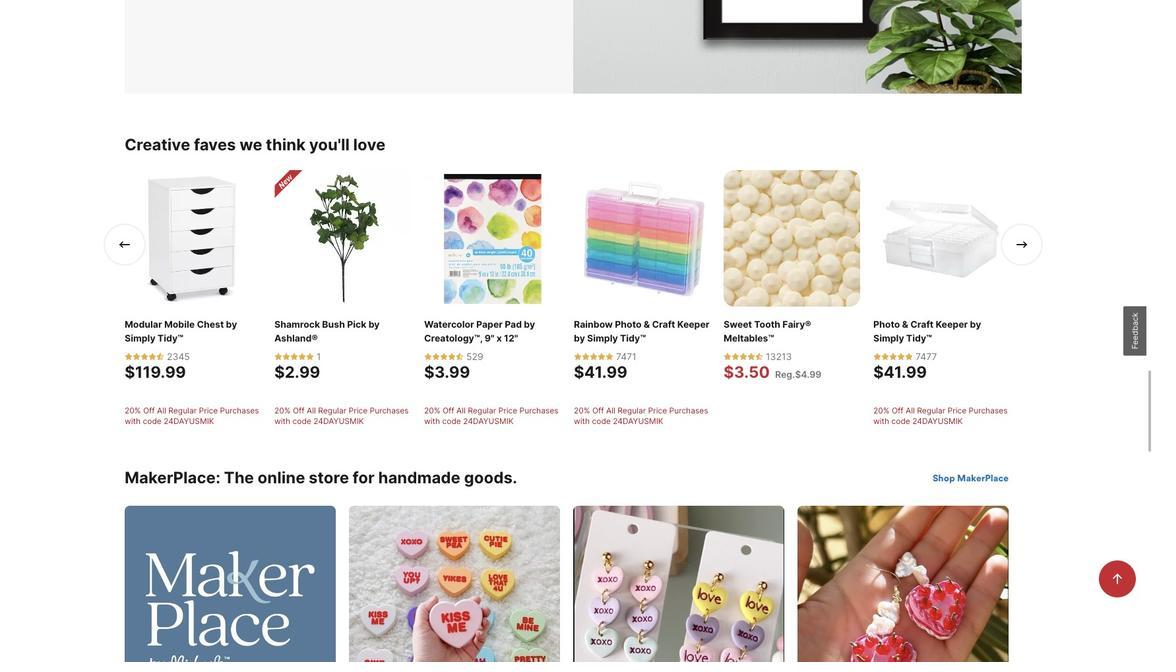 Task type: describe. For each thing, give the bounding box(es) containing it.
24dayusmik for 529
[[463, 416, 514, 426]]

mobile
[[164, 318, 195, 330]]

price for 2345
[[199, 406, 218, 415]]

2345
[[167, 351, 190, 362]]

regular for 2345
[[168, 406, 197, 415]]

$41.99 for 7477
[[873, 363, 927, 382]]

the
[[224, 468, 254, 487]]

purchases for shamrock bush pick by ashland®
[[370, 406, 409, 415]]

rainbow photo & craft keeper by simply tidy™ image
[[574, 170, 710, 307]]

shop
[[933, 472, 955, 484]]

chest
[[197, 318, 224, 330]]

$3.50 reg.$4.99
[[724, 363, 821, 382]]

code for 7477
[[892, 416, 910, 426]]

with for 529
[[424, 416, 440, 426]]

20% off all regular price purchases with code 24dayusmik for 7471
[[574, 406, 708, 426]]

$41.99 for 7471
[[574, 363, 627, 382]]

purchases for rainbow photo & craft keeper by simply tidy™
[[669, 406, 708, 415]]

photo inside photo & craft keeper by simply tidy™
[[873, 318, 900, 330]]

tidy™ inside photo & craft keeper by simply tidy™
[[906, 332, 932, 343]]

529
[[466, 351, 483, 362]]

keeper inside photo & craft keeper by simply tidy™
[[936, 318, 968, 330]]

handmade
[[378, 468, 460, 487]]

all for 7471
[[606, 406, 615, 415]]

by inside photo & craft keeper by simply tidy™
[[970, 318, 981, 330]]

regular for 7477
[[917, 406, 945, 415]]

creatology™,
[[424, 332, 483, 343]]

reg.$4.99
[[775, 369, 821, 380]]

all for 2345
[[157, 406, 166, 415]]

$119.99
[[125, 363, 186, 382]]

price for 1
[[349, 406, 368, 415]]

paper
[[476, 318, 503, 330]]

7477
[[916, 351, 937, 362]]

code for 1
[[293, 416, 311, 426]]

all for 529
[[457, 406, 466, 415]]

shamrock
[[274, 318, 320, 330]]

regular for 7471
[[618, 406, 646, 415]]

& inside photo & craft keeper by simply tidy™
[[902, 318, 908, 330]]

watercolor paper pad by creatology™, 9" x 12" image
[[424, 170, 561, 307]]

off for 1
[[293, 406, 305, 415]]

code for 529
[[442, 416, 461, 426]]

9"
[[485, 332, 494, 343]]

1 default image image from the left
[[125, 506, 336, 662]]

craft inside rainbow photo & craft keeper by simply tidy™
[[652, 318, 675, 330]]

keeper inside rainbow photo & craft keeper by simply tidy™
[[677, 318, 709, 330]]

with for 1
[[274, 416, 290, 426]]

shamrock bush pick by ashland® new logo image
[[274, 170, 303, 199]]

store
[[309, 468, 349, 487]]

20% for 1
[[274, 406, 291, 415]]

off for 7471
[[592, 406, 604, 415]]

off for 2345
[[143, 406, 155, 415]]

bush
[[322, 318, 345, 330]]

meltables™
[[724, 332, 774, 343]]

price for 7477
[[948, 406, 967, 415]]

7471
[[616, 351, 636, 362]]

24dayusmik for 1
[[313, 416, 364, 426]]

you'll
[[309, 135, 350, 154]]

online
[[258, 468, 305, 487]]

$3.99
[[424, 363, 470, 382]]

black frame with white mat of dog image
[[573, 0, 1022, 93]]

makerplace:
[[125, 468, 220, 487]]



Task type: vqa. For each thing, say whether or not it's contained in the screenshot.
Simply within Rainbow Photo & Craft Keeper by Simply Tidy™
yes



Task type: locate. For each thing, give the bounding box(es) containing it.
off for 529
[[443, 406, 454, 415]]

shop makerplace
[[933, 472, 1009, 484]]

1 photo from the left
[[615, 318, 642, 330]]

2 off from the left
[[293, 406, 305, 415]]

20% off all regular price purchases with code 24dayusmik
[[125, 406, 259, 426], [274, 406, 409, 426], [424, 406, 558, 426], [574, 406, 708, 426], [873, 406, 1008, 426]]

$41.99 down 7477
[[873, 363, 927, 382]]

all for 7477
[[906, 406, 915, 415]]

2 horizontal spatial simply
[[873, 332, 904, 343]]

watercolor paper pad by creatology™, 9" x 12"
[[424, 318, 535, 343]]

24dayusmik up goods. at left bottom
[[463, 416, 514, 426]]

1 all from the left
[[157, 406, 166, 415]]

craft
[[652, 318, 675, 330], [910, 318, 934, 330]]

13213
[[766, 351, 792, 362]]

20% off all regular price purchases with code 24dayusmik down 529
[[424, 406, 558, 426]]

1 horizontal spatial photo
[[873, 318, 900, 330]]

2 photo from the left
[[873, 318, 900, 330]]

1 craft from the left
[[652, 318, 675, 330]]

20% off all regular price purchases with code 24dayusmik for 7477
[[873, 406, 1008, 426]]

keeper
[[677, 318, 709, 330], [936, 318, 968, 330]]

3 purchases from the left
[[520, 406, 558, 415]]

$41.99 down 7471
[[574, 363, 627, 382]]

2 code from the left
[[293, 416, 311, 426]]

we
[[240, 135, 262, 154]]

5 all from the left
[[906, 406, 915, 415]]

1 simply from the left
[[125, 332, 155, 343]]

4 price from the left
[[648, 406, 667, 415]]

0 horizontal spatial simply
[[125, 332, 155, 343]]

by for $119.99
[[226, 318, 237, 330]]

2 20% from the left
[[274, 406, 291, 415]]

3 tidy™ from the left
[[906, 332, 932, 343]]

1 horizontal spatial $41.99
[[873, 363, 927, 382]]

tidy™ inside modular mobile chest by simply tidy™
[[158, 332, 183, 343]]

4 code from the left
[[592, 416, 611, 426]]

code for 2345
[[143, 416, 162, 426]]

tidy™ up 7477
[[906, 332, 932, 343]]

3 code from the left
[[442, 416, 461, 426]]

simply inside rainbow photo & craft keeper by simply tidy™
[[587, 332, 618, 343]]

love
[[353, 135, 385, 154]]

simply inside photo & craft keeper by simply tidy™
[[873, 332, 904, 343]]

0 horizontal spatial &
[[644, 318, 650, 330]]

with
[[125, 416, 141, 426], [274, 416, 290, 426], [424, 416, 440, 426], [574, 416, 590, 426], [873, 416, 889, 426]]

4 off from the left
[[592, 406, 604, 415]]

20% off all regular price purchases with code 24dayusmik down 7471
[[574, 406, 708, 426]]

24dayusmik up store
[[313, 416, 364, 426]]

all
[[157, 406, 166, 415], [307, 406, 316, 415], [457, 406, 466, 415], [606, 406, 615, 415], [906, 406, 915, 415]]

1 20% off all regular price purchases with code 24dayusmik from the left
[[125, 406, 259, 426]]

shamrock bush pick by ashland®
[[274, 318, 380, 343]]

5 24dayusmik from the left
[[912, 416, 963, 426]]

photo & craft keeper by simply tidy™ image
[[873, 170, 1010, 307]]

0 horizontal spatial $41.99
[[574, 363, 627, 382]]

1 horizontal spatial keeper
[[936, 318, 968, 330]]

purchases
[[220, 406, 259, 415], [370, 406, 409, 415], [520, 406, 558, 415], [669, 406, 708, 415], [969, 406, 1008, 415]]

4 purchases from the left
[[669, 406, 708, 415]]

photo inside rainbow photo & craft keeper by simply tidy™
[[615, 318, 642, 330]]

24dayusmik for 7471
[[613, 416, 663, 426]]

1 tidy™ from the left
[[158, 332, 183, 343]]

&
[[644, 318, 650, 330], [902, 318, 908, 330]]

2 regular from the left
[[318, 406, 346, 415]]

keeper up 7477
[[936, 318, 968, 330]]

modular
[[125, 318, 162, 330]]

sweet tooth fairy® meltables™
[[724, 318, 811, 343]]

default image image
[[125, 506, 336, 662], [349, 506, 560, 662], [573, 506, 784, 662], [798, 506, 1009, 662]]

1 keeper from the left
[[677, 318, 709, 330]]

regular down $3.99 on the bottom of the page
[[468, 406, 496, 415]]

with for 2345
[[125, 416, 141, 426]]

craft inside photo & craft keeper by simply tidy™
[[910, 318, 934, 330]]

3 all from the left
[[457, 406, 466, 415]]

20% off all regular price purchases with code 24dayusmik for 2345
[[125, 406, 259, 426]]

3 with from the left
[[424, 416, 440, 426]]

4 default image image from the left
[[798, 506, 1009, 662]]

simply
[[125, 332, 155, 343], [587, 332, 618, 343], [873, 332, 904, 343]]

20% off all regular price purchases with code 24dayusmik down $2.99
[[274, 406, 409, 426]]

photo & craft keeper by simply tidy™
[[873, 318, 981, 343]]

24dayusmik for 2345
[[164, 416, 214, 426]]

goods.
[[464, 468, 517, 487]]

keeper left sweet
[[677, 318, 709, 330]]

2 simply from the left
[[587, 332, 618, 343]]

x
[[497, 332, 502, 343]]

1 horizontal spatial &
[[902, 318, 908, 330]]

1 20% from the left
[[125, 406, 141, 415]]

20% for 2345
[[125, 406, 141, 415]]

pick
[[347, 318, 366, 330]]

by inside shamrock bush pick by ashland®
[[369, 318, 380, 330]]

5 purchases from the left
[[969, 406, 1008, 415]]

ashland®
[[274, 332, 318, 343]]

photo
[[615, 318, 642, 330], [873, 318, 900, 330]]

4 all from the left
[[606, 406, 615, 415]]

tooth
[[754, 318, 780, 330]]

20% for 529
[[424, 406, 440, 415]]

tidy™ down mobile
[[158, 332, 183, 343]]

by inside rainbow photo & craft keeper by simply tidy™
[[574, 332, 585, 343]]

$41.99
[[574, 363, 627, 382], [873, 363, 927, 382]]

1 horizontal spatial tidy™
[[620, 332, 646, 343]]

regular for 529
[[468, 406, 496, 415]]

2 keeper from the left
[[936, 318, 968, 330]]

3 20% off all regular price purchases with code 24dayusmik from the left
[[424, 406, 558, 426]]

2 purchases from the left
[[370, 406, 409, 415]]

pad
[[505, 318, 522, 330]]

1 price from the left
[[199, 406, 218, 415]]

2 tidy™ from the left
[[620, 332, 646, 343]]

price
[[199, 406, 218, 415], [349, 406, 368, 415], [498, 406, 517, 415], [648, 406, 667, 415], [948, 406, 967, 415]]

1 regular from the left
[[168, 406, 197, 415]]

by inside watercolor paper pad by creatology™, 9" x 12"
[[524, 318, 535, 330]]

shamrock bush pick by ashland® image
[[274, 170, 411, 307]]

for
[[353, 468, 375, 487]]

off for 7477
[[892, 406, 904, 415]]

5 with from the left
[[873, 416, 889, 426]]

0 horizontal spatial keeper
[[677, 318, 709, 330]]

fairy®
[[783, 318, 811, 330]]

1 off from the left
[[143, 406, 155, 415]]

code
[[143, 416, 162, 426], [293, 416, 311, 426], [442, 416, 461, 426], [592, 416, 611, 426], [892, 416, 910, 426]]

20% off all regular price purchases with code 24dayusmik down 7477
[[873, 406, 1008, 426]]

20% for 7477
[[873, 406, 890, 415]]

20% off all regular price purchases with code 24dayusmik for 1
[[274, 406, 409, 426]]

4 20% from the left
[[574, 406, 590, 415]]

0 horizontal spatial craft
[[652, 318, 675, 330]]

1 $41.99 from the left
[[574, 363, 627, 382]]

0 horizontal spatial photo
[[615, 318, 642, 330]]

with for 7471
[[574, 416, 590, 426]]

5 code from the left
[[892, 416, 910, 426]]

1 & from the left
[[644, 318, 650, 330]]

5 20% from the left
[[873, 406, 890, 415]]

20% off all regular price purchases with code 24dayusmik for 529
[[424, 406, 558, 426]]

3 20% from the left
[[424, 406, 440, 415]]

rainbow photo & craft keeper by simply tidy™
[[574, 318, 709, 343]]

1 code from the left
[[143, 416, 162, 426]]

3 regular from the left
[[468, 406, 496, 415]]

1 purchases from the left
[[220, 406, 259, 415]]

purchases for photo & craft keeper by simply tidy™
[[969, 406, 1008, 415]]

1 horizontal spatial craft
[[910, 318, 934, 330]]

by inside modular mobile chest by simply tidy™
[[226, 318, 237, 330]]

modular mobile chest by simply tidy™
[[125, 318, 237, 343]]

regular for 1
[[318, 406, 346, 415]]

24dayusmik up shop
[[912, 416, 963, 426]]

2 with from the left
[[274, 416, 290, 426]]

& inside rainbow photo & craft keeper by simply tidy™
[[644, 318, 650, 330]]

5 price from the left
[[948, 406, 967, 415]]

$2.99
[[274, 363, 320, 382]]

regular down 7477
[[917, 406, 945, 415]]

3 simply from the left
[[873, 332, 904, 343]]

5 off from the left
[[892, 406, 904, 415]]

sweet
[[724, 318, 752, 330]]

3 24dayusmik from the left
[[463, 416, 514, 426]]

with for 7477
[[873, 416, 889, 426]]

2 price from the left
[[349, 406, 368, 415]]

faves
[[194, 135, 236, 154]]

20% off all regular price purchases with code 24dayusmik down $119.99
[[125, 406, 259, 426]]

simply inside modular mobile chest by simply tidy™
[[125, 332, 155, 343]]

2 20% off all regular price purchases with code 24dayusmik from the left
[[274, 406, 409, 426]]

by for $3.99
[[524, 318, 535, 330]]

modular mobile chest by simply tidy™ image
[[125, 170, 261, 307]]

3 price from the left
[[498, 406, 517, 415]]

regular
[[168, 406, 197, 415], [318, 406, 346, 415], [468, 406, 496, 415], [618, 406, 646, 415], [917, 406, 945, 415]]

price for 529
[[498, 406, 517, 415]]

regular down $119.99
[[168, 406, 197, 415]]

makerplace
[[957, 472, 1009, 484]]

off
[[143, 406, 155, 415], [293, 406, 305, 415], [443, 406, 454, 415], [592, 406, 604, 415], [892, 406, 904, 415]]

tidy™ inside rainbow photo & craft keeper by simply tidy™
[[620, 332, 646, 343]]

20%
[[125, 406, 141, 415], [274, 406, 291, 415], [424, 406, 440, 415], [574, 406, 590, 415], [873, 406, 890, 415]]

2 all from the left
[[307, 406, 316, 415]]

1 with from the left
[[125, 416, 141, 426]]

regular down 7471
[[618, 406, 646, 415]]

regular down $2.99
[[318, 406, 346, 415]]

4 24dayusmik from the left
[[613, 416, 663, 426]]

4 regular from the left
[[618, 406, 646, 415]]

by for $2.99
[[369, 318, 380, 330]]

4 with from the left
[[574, 416, 590, 426]]

makerplace: the online store for handmade goods.
[[125, 468, 517, 487]]

24dayusmik
[[164, 416, 214, 426], [313, 416, 364, 426], [463, 416, 514, 426], [613, 416, 663, 426], [912, 416, 963, 426]]

5 20% off all regular price purchases with code 24dayusmik from the left
[[873, 406, 1008, 426]]

5 regular from the left
[[917, 406, 945, 415]]

24dayusmik down 7471
[[613, 416, 663, 426]]

3 off from the left
[[443, 406, 454, 415]]

creative
[[125, 135, 190, 154]]

2 $41.99 from the left
[[873, 363, 927, 382]]

0 horizontal spatial tidy™
[[158, 332, 183, 343]]

purchases for modular mobile chest by simply tidy™
[[220, 406, 259, 415]]

price for 7471
[[648, 406, 667, 415]]

shop makerplace link
[[933, 471, 1009, 490]]

tidy™
[[158, 332, 183, 343], [620, 332, 646, 343], [906, 332, 932, 343]]

all for 1
[[307, 406, 316, 415]]

purchases for watercolor paper pad by creatology™, 9" x 12"
[[520, 406, 558, 415]]

1
[[317, 351, 321, 362]]

12"
[[504, 332, 518, 343]]

code for 7471
[[592, 416, 611, 426]]

3 default image image from the left
[[573, 506, 784, 662]]

$3.50
[[724, 363, 770, 382]]

2 craft from the left
[[910, 318, 934, 330]]

rainbow
[[574, 318, 613, 330]]

2 & from the left
[[902, 318, 908, 330]]

1 24dayusmik from the left
[[164, 416, 214, 426]]

2 24dayusmik from the left
[[313, 416, 364, 426]]

4 20% off all regular price purchases with code 24dayusmik from the left
[[574, 406, 708, 426]]

20% for 7471
[[574, 406, 590, 415]]

24dayusmik for 7477
[[912, 416, 963, 426]]

by
[[226, 318, 237, 330], [369, 318, 380, 330], [524, 318, 535, 330], [970, 318, 981, 330], [574, 332, 585, 343]]

1 horizontal spatial simply
[[587, 332, 618, 343]]

creative faves we think you'll love
[[125, 135, 385, 154]]

tidy™ up 7471
[[620, 332, 646, 343]]

sweet tooth fairy® meltables™ image
[[724, 170, 860, 307]]

2 default image image from the left
[[349, 506, 560, 662]]

think
[[266, 135, 306, 154]]

24dayusmik up makerplace:
[[164, 416, 214, 426]]

2 horizontal spatial tidy™
[[906, 332, 932, 343]]

watercolor
[[424, 318, 474, 330]]



